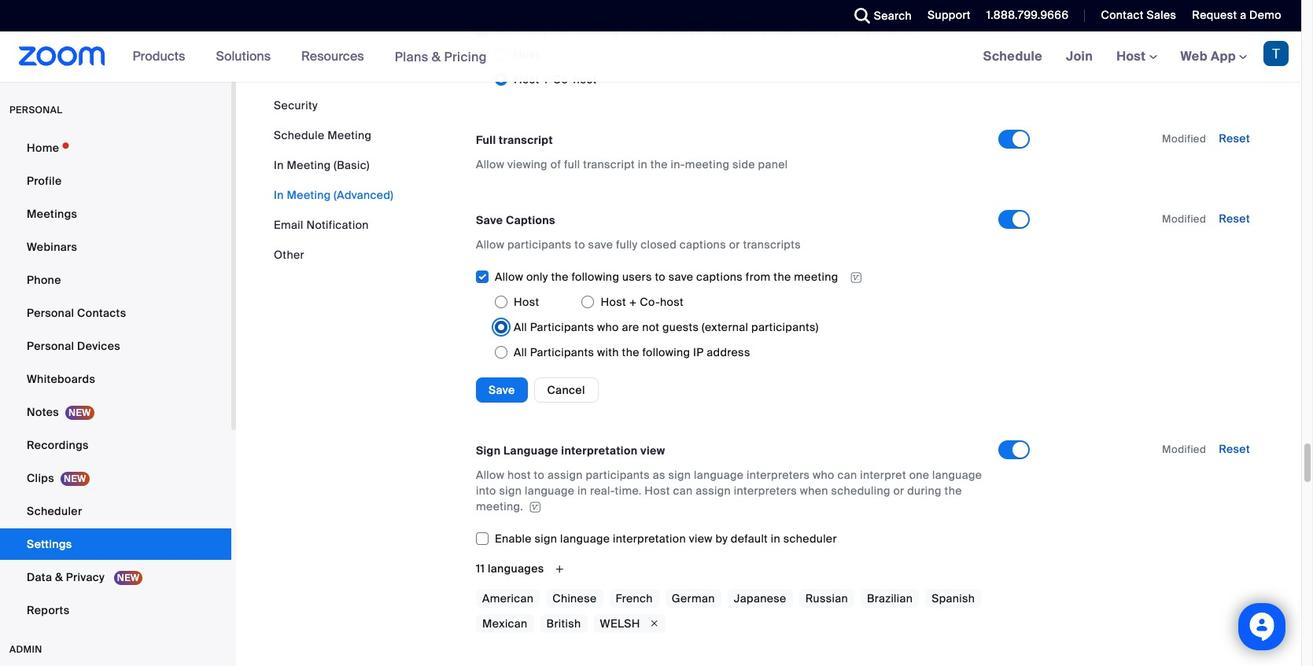 Task type: vqa. For each thing, say whether or not it's contained in the screenshot.
leftmost host
yes



Task type: locate. For each thing, give the bounding box(es) containing it.
scheduler
[[27, 505, 82, 519]]

language up support version for sign language interpretation view image
[[525, 484, 575, 498]]

1 vertical spatial schedule
[[274, 128, 325, 142]]

0 horizontal spatial +
[[542, 72, 550, 87]]

captions for enable
[[708, 24, 755, 38]]

banner
[[0, 31, 1302, 83]]

phone link
[[0, 264, 231, 296]]

meeting left side
[[685, 157, 730, 172]]

1 horizontal spatial &
[[432, 48, 441, 65]]

add languages image
[[547, 563, 572, 577]]

save down closed
[[669, 270, 694, 284]]

2 horizontal spatial host
[[660, 295, 684, 309]]

cancel
[[547, 383, 585, 398]]

following inside application
[[572, 270, 620, 284]]

modified
[[1163, 132, 1207, 146], [1163, 212, 1207, 226], [1163, 443, 1207, 457]]

option group down from
[[476, 290, 999, 365]]

interpretation
[[561, 444, 638, 458], [613, 532, 686, 547]]

& right plans
[[432, 48, 441, 65]]

host
[[573, 72, 597, 87], [660, 295, 684, 309], [508, 468, 531, 483]]

users left 'enable'
[[622, 24, 652, 38]]

1 horizontal spatial host + co-host
[[601, 295, 684, 309]]

solutions button
[[216, 31, 278, 82]]

meetings navigation
[[972, 31, 1302, 83]]

ip
[[693, 346, 704, 360]]

1 vertical spatial users
[[622, 270, 652, 284]]

1 vertical spatial view
[[689, 532, 713, 547]]

1 horizontal spatial transcript
[[583, 157, 635, 172]]

application
[[899, 22, 918, 39]]

2 horizontal spatial in
[[771, 532, 781, 547]]

2 vertical spatial following
[[643, 346, 690, 360]]

allow only the following users to save captions from the meeting application
[[495, 269, 869, 287]]

1 horizontal spatial host
[[573, 72, 597, 87]]

russian
[[806, 592, 848, 606]]

schedule meeting
[[274, 128, 372, 142]]

2 vertical spatial meeting
[[287, 188, 331, 202]]

schedule for schedule meeting
[[274, 128, 325, 142]]

1 horizontal spatial schedule
[[984, 48, 1043, 65]]

full
[[564, 157, 580, 172]]

2 all from the top
[[514, 346, 527, 360]]

0 vertical spatial all
[[514, 320, 527, 335]]

1 reset button from the top
[[1219, 131, 1251, 146]]

1 in from the top
[[274, 158, 284, 172]]

1 horizontal spatial +
[[629, 295, 637, 309]]

menu bar containing security
[[274, 98, 394, 263]]

reset button for allow viewing of full transcript in the in-meeting side panel
[[1219, 131, 1251, 146]]

& right data
[[55, 571, 63, 585]]

0 vertical spatial &
[[432, 48, 441, 65]]

3 reset from the top
[[1219, 442, 1251, 457]]

1 vertical spatial sign
[[499, 484, 522, 498]]

0 horizontal spatial co-
[[553, 72, 573, 87]]

assign up by
[[696, 484, 731, 498]]

save button
[[476, 378, 528, 403]]

1 vertical spatial &
[[55, 571, 63, 585]]

3 modified from the top
[[1163, 443, 1207, 457]]

0 vertical spatial interpreters
[[747, 468, 810, 483]]

personal up whiteboards
[[27, 339, 74, 353]]

1 modified from the top
[[1163, 132, 1207, 146]]

modified for allow participants to save fully closed captions or transcripts
[[1163, 212, 1207, 226]]

only inside allow only the following users to save captions from the meeting application
[[526, 270, 548, 284]]

reset
[[1219, 131, 1251, 146], [1219, 212, 1251, 226], [1219, 442, 1251, 457]]

in meeting (advanced)
[[274, 188, 394, 202]]

products
[[133, 48, 185, 65]]

1 only from the top
[[526, 24, 548, 38]]

2 reset button from the top
[[1219, 212, 1251, 226]]

data & privacy link
[[0, 562, 231, 593]]

meeting
[[796, 24, 840, 38], [685, 157, 730, 172], [794, 270, 839, 284]]

cancel button
[[534, 378, 599, 403]]

1 horizontal spatial view
[[689, 532, 713, 547]]

schedule down 'security' link
[[274, 128, 325, 142]]

& inside personal menu menu
[[55, 571, 63, 585]]

co- up 'not'
[[640, 295, 660, 309]]

2 vertical spatial or
[[894, 484, 905, 498]]

save up sign
[[489, 383, 515, 398]]

2 personal from the top
[[27, 339, 74, 353]]

meetings link
[[0, 198, 231, 230]]

reset for allow viewing of full transcript in the in-meeting side panel
[[1219, 131, 1251, 146]]

0 horizontal spatial schedule
[[274, 128, 325, 142]]

0 vertical spatial meeting
[[796, 24, 840, 38]]

1 horizontal spatial assign
[[696, 484, 731, 498]]

(advanced)
[[334, 188, 394, 202]]

transcript up viewing
[[499, 133, 553, 147]]

transcript right the full
[[583, 157, 635, 172]]

meeting up email notification link
[[287, 188, 331, 202]]

assign
[[548, 468, 583, 483], [696, 484, 731, 498]]

0 vertical spatial sign
[[669, 468, 691, 483]]

1 vertical spatial save
[[489, 383, 515, 398]]

whiteboards
[[27, 372, 95, 386]]

1 horizontal spatial sign
[[535, 532, 558, 547]]

whiteboards link
[[0, 364, 231, 395]]

languages
[[488, 562, 544, 576]]

to down language
[[534, 468, 545, 483]]

1 vertical spatial reset button
[[1219, 212, 1251, 226]]

view up as
[[641, 444, 665, 458]]

or down interpret
[[894, 484, 905, 498]]

1 horizontal spatial or
[[843, 24, 854, 38]]

interpretation up real-
[[561, 444, 638, 458]]

meeting down schedule meeting
[[287, 158, 331, 172]]

in down schedule meeting link
[[274, 158, 284, 172]]

option group
[[495, 42, 999, 92], [476, 290, 999, 365]]

1 horizontal spatial can
[[838, 468, 857, 483]]

webinars
[[27, 240, 77, 254]]

meeting for from
[[794, 270, 839, 284]]

schedule down 1.888.799.9666
[[984, 48, 1043, 65]]

captions left for
[[708, 24, 755, 38]]

0 horizontal spatial can
[[673, 484, 693, 498]]

participants down captions
[[508, 238, 572, 252]]

allow inside application
[[495, 270, 524, 284]]

host + co-host up 'not'
[[601, 295, 684, 309]]

in right default
[[771, 532, 781, 547]]

sign up the meeting.
[[499, 484, 522, 498]]

interpreters left when
[[734, 484, 797, 498]]

participants
[[530, 320, 594, 335], [530, 346, 594, 360]]

1 horizontal spatial co-
[[640, 295, 660, 309]]

other
[[274, 248, 305, 262]]

who up when
[[813, 468, 835, 483]]

captions inside application
[[697, 270, 743, 284]]

1 users from the top
[[622, 24, 652, 38]]

german
[[672, 592, 715, 606]]

0 horizontal spatial participants
[[508, 238, 572, 252]]

to inside allow only the following users to save captions from the meeting application
[[655, 270, 666, 284]]

can up enable sign language interpretation view by default in scheduler
[[673, 484, 693, 498]]

1 vertical spatial following
[[572, 270, 620, 284]]

sign
[[669, 468, 691, 483], [499, 484, 522, 498], [535, 532, 558, 547]]

in left real-
[[578, 484, 587, 498]]

0 vertical spatial reset button
[[1219, 131, 1251, 146]]

schedule inside meetings navigation
[[984, 48, 1043, 65]]

& for privacy
[[55, 571, 63, 585]]

captions up allow only the following users to save captions from the meeting application
[[680, 238, 726, 252]]

or left the webinar
[[843, 24, 854, 38]]

1 vertical spatial personal
[[27, 339, 74, 353]]

1 vertical spatial in
[[274, 188, 284, 202]]

transcript
[[499, 133, 553, 147], [583, 157, 635, 172]]

all participants who are not guests (external participants)
[[514, 320, 819, 335]]

personal contacts
[[27, 306, 126, 320]]

sign language interpretation view
[[476, 444, 665, 458]]

profile picture image
[[1264, 41, 1289, 66]]

1 vertical spatial +
[[629, 295, 637, 309]]

real-
[[590, 484, 615, 498]]

allow viewing of full transcript in the in-meeting side panel
[[476, 157, 788, 172]]

admin
[[9, 644, 42, 656]]

0 horizontal spatial sign
[[499, 484, 522, 498]]

2 reset from the top
[[1219, 212, 1251, 226]]

1 vertical spatial only
[[526, 270, 548, 284]]

option group down for
[[495, 42, 999, 92]]

1 vertical spatial meeting
[[685, 157, 730, 172]]

email
[[274, 218, 304, 232]]

users inside allow only the following users to save captions from the meeting application
[[622, 270, 652, 284]]

2 users from the top
[[622, 270, 652, 284]]

into
[[476, 484, 496, 498]]

captions left from
[[697, 270, 743, 284]]

co- for topmost option group
[[553, 72, 573, 87]]

1 participants from the top
[[530, 320, 594, 335]]

2 vertical spatial reset
[[1219, 442, 1251, 457]]

sign right enable at left bottom
[[535, 532, 558, 547]]

support link
[[916, 0, 975, 31], [928, 8, 971, 22]]

1 reset from the top
[[1219, 131, 1251, 146]]

1 vertical spatial all
[[514, 346, 527, 360]]

mexican
[[482, 617, 528, 632]]

schedule
[[984, 48, 1043, 65], [274, 128, 325, 142]]

0 vertical spatial co-
[[553, 72, 573, 87]]

1 vertical spatial meeting
[[287, 158, 331, 172]]

personal
[[9, 104, 63, 116]]

1 personal from the top
[[27, 306, 74, 320]]

only for allow only the following users to enable captions for the meeting or webinar
[[526, 24, 548, 38]]

recordings
[[27, 438, 89, 453]]

0 horizontal spatial in
[[578, 484, 587, 498]]

0 vertical spatial modified
[[1163, 132, 1207, 146]]

modified for allow viewing of full transcript in the in-meeting side panel
[[1163, 132, 1207, 146]]

meeting left the support version for allow only the following users to save captions from the meeting - allow only the following users to save captions from the meeting icon
[[794, 270, 839, 284]]

0 vertical spatial can
[[838, 468, 857, 483]]

co- for bottommost option group
[[640, 295, 660, 309]]

+
[[542, 72, 550, 87], [629, 295, 637, 309]]

allow participants to save fully closed captions or transcripts
[[476, 238, 801, 252]]

can up scheduling
[[838, 468, 857, 483]]

2 modified from the top
[[1163, 212, 1207, 226]]

enable
[[669, 24, 705, 38]]

solutions
[[216, 48, 271, 65]]

host button
[[1117, 48, 1157, 65]]

save captions
[[476, 213, 556, 227]]

participants
[[508, 238, 572, 252], [586, 468, 650, 483]]

a
[[1241, 8, 1247, 22]]

view left by
[[689, 532, 713, 547]]

in up email at the left
[[274, 188, 284, 202]]

1 vertical spatial option group
[[476, 290, 999, 365]]

0 horizontal spatial transcript
[[499, 133, 553, 147]]

meeting up (basic)
[[328, 128, 372, 142]]

plans & pricing
[[395, 48, 487, 65]]

schedule meeting link
[[274, 128, 372, 142]]

zoom logo image
[[19, 46, 105, 66]]

0 horizontal spatial or
[[729, 238, 740, 252]]

allow for allow only the following users to save captions from the meeting
[[495, 270, 524, 284]]

1 vertical spatial co-
[[640, 295, 660, 309]]

2 participants from the top
[[530, 346, 594, 360]]

save for save captions
[[476, 213, 503, 227]]

participants)
[[752, 320, 819, 335]]

language up add languages image
[[560, 532, 610, 547]]

1 horizontal spatial save
[[669, 270, 694, 284]]

spanish
[[932, 592, 975, 606]]

all for all participants who are not guests (external participants)
[[514, 320, 527, 335]]

view
[[641, 444, 665, 458], [689, 532, 713, 547]]

or left transcripts
[[729, 238, 740, 252]]

1 horizontal spatial participants
[[586, 468, 650, 483]]

0 horizontal spatial assign
[[548, 468, 583, 483]]

0 horizontal spatial &
[[55, 571, 63, 585]]

webinars link
[[0, 231, 231, 263]]

to left fully
[[575, 238, 585, 252]]

schedule for schedule
[[984, 48, 1043, 65]]

users down allow participants to save fully closed captions or transcripts
[[622, 270, 652, 284]]

save inside button
[[489, 383, 515, 398]]

0 horizontal spatial save
[[588, 238, 613, 252]]

co- up full transcript
[[553, 72, 573, 87]]

brazilian
[[867, 592, 913, 606]]

1 vertical spatial in
[[578, 484, 587, 498]]

allow only the following users to save captions from the meeting
[[495, 270, 842, 284]]

allow inside 'allow host to assign participants as sign language interpreters who can interpret one language into sign language in real-time. host can assign interpreters when scheduling or during the meeting.'
[[476, 468, 505, 483]]

menu bar
[[274, 98, 394, 263]]

webinar
[[857, 24, 899, 38]]

settings
[[27, 538, 72, 552]]

1 all from the top
[[514, 320, 527, 335]]

0 vertical spatial only
[[526, 24, 548, 38]]

full transcript
[[476, 133, 553, 147]]

0 horizontal spatial host + co-host
[[514, 72, 597, 87]]

personal down phone
[[27, 306, 74, 320]]

delete welsh image
[[645, 617, 664, 632]]

0 vertical spatial in
[[638, 157, 648, 172]]

personal
[[27, 306, 74, 320], [27, 339, 74, 353]]

0 horizontal spatial host
[[508, 468, 531, 483]]

1 vertical spatial participants
[[586, 468, 650, 483]]

viewing
[[508, 157, 548, 172]]

2 in from the top
[[274, 188, 284, 202]]

users for save
[[622, 270, 652, 284]]

assign down 'sign language interpretation view'
[[548, 468, 583, 483]]

0 vertical spatial in
[[274, 158, 284, 172]]

2 vertical spatial meeting
[[794, 270, 839, 284]]

2 vertical spatial modified
[[1163, 443, 1207, 457]]

contact
[[1101, 8, 1144, 22]]

0 vertical spatial transcript
[[499, 133, 553, 147]]

host + co-host up full transcript
[[514, 72, 597, 87]]

web app button
[[1181, 48, 1247, 65]]

0 vertical spatial save
[[588, 238, 613, 252]]

save left fully
[[588, 238, 613, 252]]

1 horizontal spatial who
[[813, 468, 835, 483]]

2 vertical spatial captions
[[697, 270, 743, 284]]

participants up time.
[[586, 468, 650, 483]]

request a demo link
[[1181, 0, 1302, 31], [1193, 8, 1282, 22]]

1 vertical spatial reset
[[1219, 212, 1251, 226]]

2 only from the top
[[526, 270, 548, 284]]

host for topmost option group
[[573, 72, 597, 87]]

0 vertical spatial users
[[622, 24, 652, 38]]

security link
[[274, 98, 318, 113]]

join
[[1066, 48, 1093, 65]]

meeting for (basic)
[[287, 158, 331, 172]]

users for enable
[[622, 24, 652, 38]]

sign right as
[[669, 468, 691, 483]]

0 vertical spatial save
[[476, 213, 503, 227]]

meeting for for
[[796, 24, 840, 38]]

0 vertical spatial schedule
[[984, 48, 1043, 65]]

who
[[597, 320, 619, 335], [813, 468, 835, 483]]

for
[[758, 24, 772, 38]]

1 vertical spatial or
[[729, 238, 740, 252]]

2 vertical spatial host
[[508, 468, 531, 483]]

notes
[[27, 405, 59, 420]]

to down closed
[[655, 270, 666, 284]]

other link
[[274, 248, 305, 262]]

1 vertical spatial modified
[[1163, 212, 1207, 226]]

in left "in-"
[[638, 157, 648, 172]]

0 vertical spatial following
[[572, 24, 620, 38]]

captions
[[506, 213, 556, 227]]

+ up are
[[629, 295, 637, 309]]

meeting right for
[[796, 24, 840, 38]]

personal for personal contacts
[[27, 306, 74, 320]]

allow
[[495, 24, 524, 38], [476, 157, 505, 172], [476, 238, 505, 252], [495, 270, 524, 284], [476, 468, 505, 483]]

0 vertical spatial captions
[[708, 24, 755, 38]]

side
[[733, 157, 755, 172]]

interpreters up when
[[747, 468, 810, 483]]

0 vertical spatial host
[[573, 72, 597, 87]]

meeting inside application
[[794, 270, 839, 284]]

1 vertical spatial assign
[[696, 484, 731, 498]]

2 vertical spatial in
[[771, 532, 781, 547]]

+ up full transcript
[[542, 72, 550, 87]]

0 vertical spatial reset
[[1219, 131, 1251, 146]]

1.888.799.9666 button up schedule link
[[987, 8, 1069, 22]]

following for save
[[572, 270, 620, 284]]

default
[[731, 532, 768, 547]]

captions for save
[[697, 270, 743, 284]]

& inside product information navigation
[[432, 48, 441, 65]]

sales
[[1147, 8, 1177, 22]]

search button
[[843, 0, 916, 31]]

0 horizontal spatial who
[[597, 320, 619, 335]]

save left captions
[[476, 213, 503, 227]]

captions
[[708, 24, 755, 38], [680, 238, 726, 252], [697, 270, 743, 284]]

1 vertical spatial can
[[673, 484, 693, 498]]

who left are
[[597, 320, 619, 335]]

1 vertical spatial interpretation
[[613, 532, 686, 547]]

in inside 'allow host to assign participants as sign language interpreters who can interpret one language into sign language in real-time. host can assign interpreters when scheduling or during the meeting.'
[[578, 484, 587, 498]]

interpretation down time.
[[613, 532, 686, 547]]



Task type: describe. For each thing, give the bounding box(es) containing it.
3 reset button from the top
[[1219, 442, 1251, 457]]

to inside 'allow host to assign participants as sign language interpreters who can interpret one language into sign language in real-time. host can assign interpreters when scheduling or during the meeting.'
[[534, 468, 545, 483]]

0 vertical spatial interpretation
[[561, 444, 638, 458]]

allow host to assign participants as sign language interpreters who can interpret one language into sign language in real-time. host can assign interpreters when scheduling or during the meeting.
[[476, 468, 983, 514]]

request
[[1193, 8, 1238, 22]]

email notification
[[274, 218, 369, 232]]

meetings
[[27, 207, 77, 221]]

following inside option group
[[643, 346, 690, 360]]

in for in meeting (basic)
[[274, 158, 284, 172]]

0 vertical spatial view
[[641, 444, 665, 458]]

resources
[[302, 48, 364, 65]]

email notification link
[[274, 218, 369, 232]]

1.888.799.9666
[[987, 8, 1069, 22]]

notification
[[306, 218, 369, 232]]

or inside 'allow host to assign participants as sign language interpreters who can interpret one language into sign language in real-time. host can assign interpreters when scheduling or during the meeting.'
[[894, 484, 905, 498]]

save inside application
[[669, 270, 694, 284]]

11
[[476, 562, 485, 576]]

in-
[[671, 157, 685, 172]]

scheduling
[[832, 484, 891, 498]]

with
[[597, 346, 619, 360]]

language right as
[[694, 468, 744, 483]]

0 vertical spatial meeting
[[328, 128, 372, 142]]

allow for allow viewing of full transcript in the in-meeting side panel
[[476, 157, 505, 172]]

0 vertical spatial option group
[[495, 42, 999, 92]]

british
[[547, 617, 581, 632]]

address
[[707, 346, 751, 360]]

save for save
[[489, 383, 515, 398]]

phone
[[27, 273, 61, 287]]

by
[[716, 532, 728, 547]]

language
[[504, 444, 559, 458]]

devices
[[77, 339, 120, 353]]

guests
[[663, 320, 699, 335]]

host inside 'allow host to assign participants as sign language interpreters who can interpret one language into sign language in real-time. host can assign interpreters when scheduling or during the meeting.'
[[508, 468, 531, 483]]

web
[[1181, 48, 1208, 65]]

pricing
[[444, 48, 487, 65]]

profile link
[[0, 165, 231, 197]]

one
[[910, 468, 930, 483]]

personal contacts link
[[0, 298, 231, 329]]

enable
[[495, 532, 532, 547]]

all for all participants with the following ip address
[[514, 346, 527, 360]]

when
[[800, 484, 829, 498]]

notes link
[[0, 397, 231, 428]]

japanese
[[734, 592, 787, 606]]

+ for topmost option group
[[542, 72, 550, 87]]

2 horizontal spatial sign
[[669, 468, 691, 483]]

support
[[928, 8, 971, 22]]

language up during
[[933, 468, 983, 483]]

transcripts
[[743, 238, 801, 252]]

the inside 'allow host to assign participants as sign language interpreters who can interpret one language into sign language in real-time. host can assign interpreters when scheduling or during the meeting.'
[[945, 484, 962, 498]]

reports
[[27, 604, 70, 618]]

support version for sign language interpretation view image
[[527, 502, 543, 514]]

recordings link
[[0, 430, 231, 461]]

time.
[[615, 484, 642, 498]]

plans
[[395, 48, 429, 65]]

app
[[1211, 48, 1236, 65]]

only for allow only the following users to save captions from the meeting
[[526, 270, 548, 284]]

personal for personal devices
[[27, 339, 74, 353]]

meeting.
[[476, 500, 524, 514]]

demo
[[1250, 8, 1282, 22]]

allow only the following users to enable captions for the meeting or webinar
[[495, 24, 899, 38]]

banner containing products
[[0, 31, 1302, 83]]

personal devices
[[27, 339, 120, 353]]

11 languages
[[476, 562, 547, 576]]

1 vertical spatial interpreters
[[734, 484, 797, 498]]

home link
[[0, 132, 231, 164]]

home
[[27, 141, 59, 155]]

following for enable
[[572, 24, 620, 38]]

participants for who
[[530, 320, 594, 335]]

& for pricing
[[432, 48, 441, 65]]

reset button for allow participants to save fully closed captions or transcripts
[[1219, 212, 1251, 226]]

chinese
[[553, 592, 597, 606]]

in meeting (advanced) link
[[274, 188, 394, 202]]

0 vertical spatial assign
[[548, 468, 583, 483]]

host inside meetings navigation
[[1117, 48, 1150, 65]]

scheduler link
[[0, 496, 231, 527]]

contacts
[[77, 306, 126, 320]]

support version for allow only the following users to save captions from the meeting - allow only the following users to save captions from the meeting image
[[846, 271, 868, 285]]

welsh
[[600, 617, 640, 632]]

who inside 'allow host to assign participants as sign language interpreters who can interpret one language into sign language in real-time. host can assign interpreters when scheduling or during the meeting.'
[[813, 468, 835, 483]]

enable sign language interpretation view by default in scheduler
[[495, 532, 837, 547]]

profile
[[27, 174, 62, 188]]

meeting for (advanced)
[[287, 188, 331, 202]]

add caption languages image
[[939, 0, 964, 14]]

1.888.799.9666 button up join
[[975, 0, 1073, 31]]

data & privacy
[[27, 571, 108, 585]]

data
[[27, 571, 52, 585]]

2 vertical spatial sign
[[535, 532, 558, 547]]

sign
[[476, 444, 501, 458]]

all participants with the following ip address
[[514, 346, 751, 360]]

are
[[622, 320, 639, 335]]

personal menu menu
[[0, 132, 231, 628]]

0 vertical spatial or
[[843, 24, 854, 38]]

web app
[[1181, 48, 1236, 65]]

host inside 'allow host to assign participants as sign language interpreters who can interpret one language into sign language in real-time. host can assign interpreters when scheduling or during the meeting.'
[[645, 484, 670, 498]]

to left 'enable'
[[655, 24, 666, 38]]

host for bottommost option group
[[660, 295, 684, 309]]

1 vertical spatial host + co-host
[[601, 295, 684, 309]]

allow for allow participants to save fully closed captions or transcripts
[[476, 238, 505, 252]]

request a demo
[[1193, 8, 1282, 22]]

resources button
[[302, 31, 371, 82]]

0 vertical spatial host + co-host
[[514, 72, 597, 87]]

personal devices link
[[0, 331, 231, 362]]

participants inside 'allow host to assign participants as sign language interpreters who can interpret one language into sign language in real-time. host can assign interpreters when scheduling or during the meeting.'
[[586, 468, 650, 483]]

1 vertical spatial captions
[[680, 238, 726, 252]]

full
[[476, 133, 496, 147]]

allow for allow host to assign participants as sign language interpreters who can interpret one language into sign language in real-time. host can assign interpreters when scheduling or during the meeting.
[[476, 468, 505, 483]]

american
[[482, 592, 534, 606]]

allow for allow only the following users to enable captions for the meeting or webinar
[[495, 24, 524, 38]]

allow host to assign participants as sign language interpreters who can interpret one language into sign language in real-time. host can assign interpreters when scheduling or during the meeting. application
[[476, 468, 985, 515]]

reports link
[[0, 595, 231, 627]]

1 horizontal spatial in
[[638, 157, 648, 172]]

0 vertical spatial who
[[597, 320, 619, 335]]

clips link
[[0, 463, 231, 494]]

clips
[[27, 471, 54, 486]]

in meeting (basic)
[[274, 158, 370, 172]]

interpret
[[860, 468, 907, 483]]

product information navigation
[[121, 31, 499, 83]]

+ for bottommost option group
[[629, 295, 637, 309]]

1 vertical spatial transcript
[[583, 157, 635, 172]]

participants for with
[[530, 346, 594, 360]]

security
[[274, 98, 318, 113]]

as
[[653, 468, 666, 483]]

fully
[[616, 238, 638, 252]]

products button
[[133, 31, 192, 82]]

in for in meeting (advanced)
[[274, 188, 284, 202]]

panel
[[758, 157, 788, 172]]

closed
[[641, 238, 677, 252]]

reset for allow participants to save fully closed captions or transcripts
[[1219, 212, 1251, 226]]



